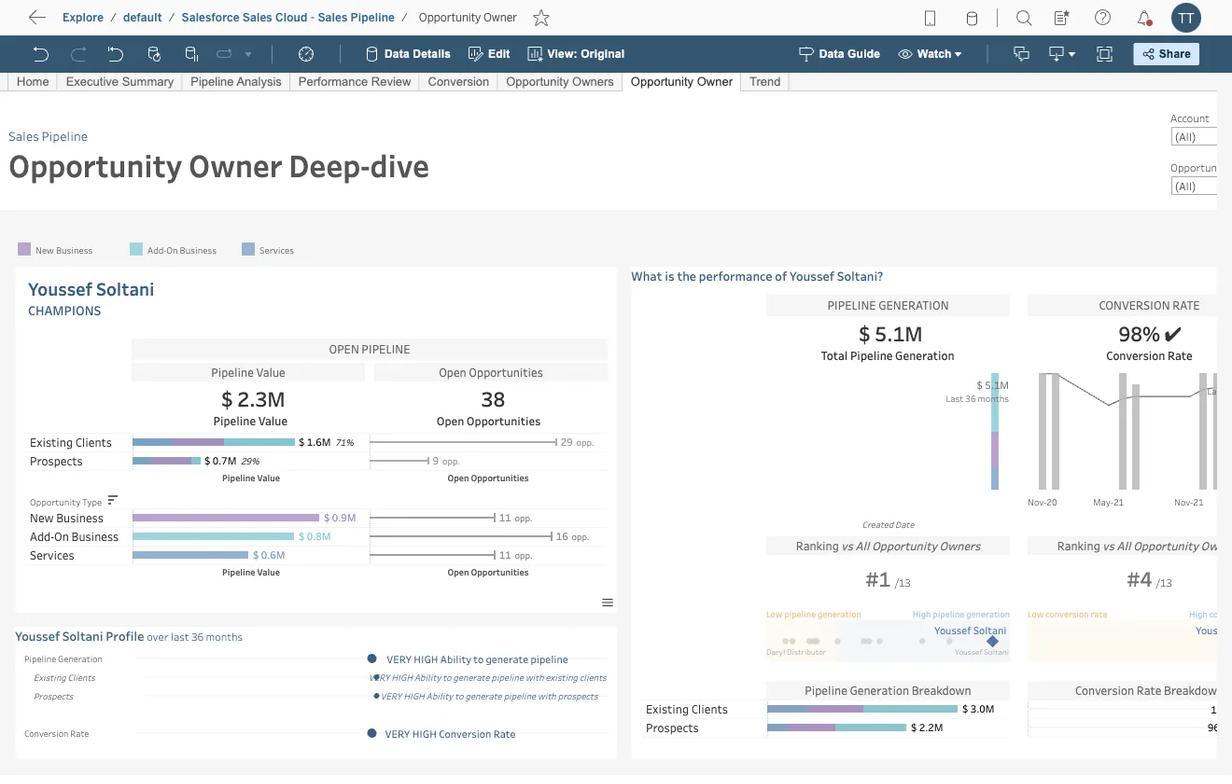 Task type: locate. For each thing, give the bounding box(es) containing it.
skip
[[49, 14, 80, 32]]

salesforce
[[182, 11, 239, 24]]

0 horizontal spatial /
[[110, 11, 117, 24]]

/ right 'default' link
[[169, 11, 175, 24]]

-
[[311, 11, 315, 24]]

1 horizontal spatial sales
[[318, 11, 348, 24]]

/ right the to
[[110, 11, 117, 24]]

content
[[103, 14, 160, 32]]

sales right - on the left of the page
[[318, 11, 348, 24]]

opportunity
[[419, 11, 481, 24]]

sales left cloud
[[242, 11, 272, 24]]

/
[[110, 11, 117, 24], [169, 11, 175, 24], [401, 11, 408, 24]]

2 / from the left
[[169, 11, 175, 24]]

1 horizontal spatial /
[[169, 11, 175, 24]]

opportunity owner
[[419, 11, 517, 24]]

skip to content
[[49, 14, 160, 32]]

/ right the pipeline
[[401, 11, 408, 24]]

owner
[[483, 11, 517, 24]]

sales
[[242, 11, 272, 24], [318, 11, 348, 24]]

3 / from the left
[[401, 11, 408, 24]]

2 horizontal spatial /
[[401, 11, 408, 24]]

0 horizontal spatial sales
[[242, 11, 272, 24]]

cloud
[[275, 11, 308, 24]]

1 sales from the left
[[242, 11, 272, 24]]

explore
[[63, 11, 104, 24]]

to
[[84, 14, 99, 32]]

salesforce sales cloud - sales pipeline link
[[181, 10, 396, 25]]

default
[[123, 11, 162, 24]]



Task type: describe. For each thing, give the bounding box(es) containing it.
2 sales from the left
[[318, 11, 348, 24]]

default link
[[122, 10, 163, 25]]

1 / from the left
[[110, 11, 117, 24]]

explore link
[[62, 10, 105, 25]]

pipeline
[[351, 11, 395, 24]]

skip to content link
[[45, 11, 190, 36]]

opportunity owner element
[[413, 11, 523, 24]]

explore / default / salesforce sales cloud - sales pipeline /
[[63, 11, 408, 24]]



Task type: vqa. For each thing, say whether or not it's contained in the screenshot.
List View icon
no



